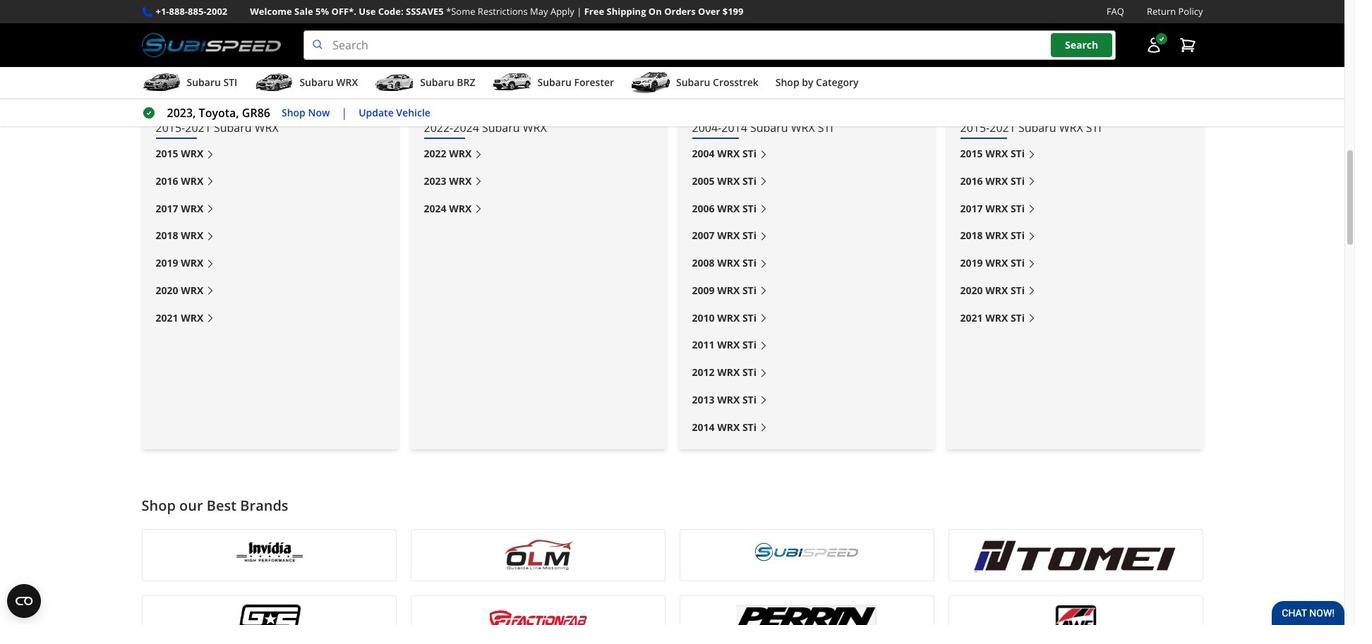 Task type: describe. For each thing, give the bounding box(es) containing it.
invidia logo image
[[151, 539, 387, 572]]

a subaru sti thumbnail image image
[[142, 72, 181, 93]]

awe tuning logo image
[[958, 605, 1194, 625]]

2015-21 wrx mods image
[[142, 0, 399, 107]]

a subaru forester thumbnail image image
[[492, 72, 532, 93]]

search input field
[[304, 30, 1116, 60]]

a subaru brz thumbnail image image
[[375, 72, 415, 93]]

wrx sti mods image
[[678, 0, 935, 107]]

perrin logo image
[[689, 605, 925, 625]]

factionfab logo image
[[420, 605, 656, 625]]

open widget image
[[7, 585, 41, 618]]

a subaru crosstrek thumbnail image image
[[631, 72, 671, 93]]



Task type: vqa. For each thing, say whether or not it's contained in the screenshot.
Perrin logo
yes



Task type: locate. For each thing, give the bounding box(es) containing it.
a subaru wrx thumbnail image image
[[254, 72, 294, 93]]

2022-2024 wrx mods image
[[410, 0, 667, 107]]

grimmspeed logo image
[[151, 605, 387, 625]]

2015-2021 wrx sti aftermarket parts image
[[946, 0, 1203, 107]]

tomei logo image
[[958, 539, 1194, 572]]

button image
[[1145, 37, 1162, 54]]

subispeed logo image
[[689, 539, 925, 572]]

olm logo image
[[420, 539, 656, 572]]

subispeed logo image
[[142, 30, 281, 60]]



